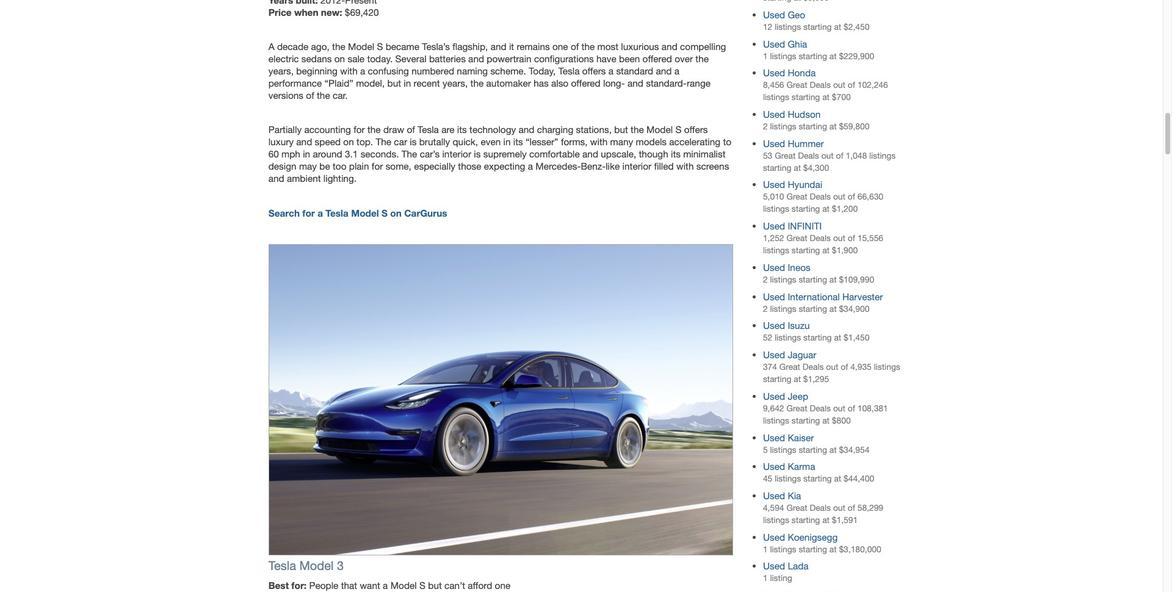 Task type: describe. For each thing, give the bounding box(es) containing it.
beginning
[[296, 65, 338, 76]]

are
[[442, 124, 455, 135]]

draw
[[383, 124, 404, 135]]

used kia link
[[763, 490, 801, 501]]

5
[[763, 445, 768, 455]]

1 horizontal spatial years,
[[443, 78, 468, 89]]

a down over
[[675, 65, 680, 76]]

standard
[[616, 65, 653, 76]]

66,630
[[858, 192, 884, 202]]

used hummer link
[[763, 138, 824, 149]]

offers inside partially accounting for the draw of tesla are its technology and charging stations, but the model s offers luxury and speed on top. the car is brutally quick, even in its "lesser" forms, with many models accelerating to 60 mph in around 3.1 seconds. the car's interior is supremely comfortable and upscale, though its minimalist design may be too plain for some, especially those expecting a mercedes-benz-like interior filled with screens and ambient lighting.
[[684, 124, 708, 135]]

4,594 great deals out of 58,299 listings starting at
[[763, 503, 884, 525]]

listings inside 8,456 great deals out of 102,246 listings starting at
[[763, 92, 790, 102]]

starting inside the 374 great deals out of 4,935 listings starting at
[[763, 374, 792, 384]]

tesla down lighting.
[[326, 207, 349, 218]]

listings inside the 374 great deals out of 4,935 listings starting at
[[874, 362, 901, 372]]

at inside 8,456 great deals out of 102,246 listings starting at
[[823, 92, 830, 102]]

expecting
[[484, 161, 525, 172]]

price when new: $69,420
[[268, 7, 379, 18]]

remains
[[517, 41, 550, 52]]

1,252
[[763, 233, 784, 243]]

the right ago,
[[332, 41, 345, 52]]

model inside 'a decade ago, the model s became tesla's flagship, and it remains one of the most luxurious and compelling electric sedans on sale today. several batteries and powertrain configurations have been offered over the years, beginning with a confusing numbered naming scheme. today, tesla offers a standard and a performance "plaid" model, but in recent years, the automaker has also offered long- and standard-range versions of the car.'
[[348, 41, 374, 52]]

of up configurations
[[571, 41, 579, 52]]

used jeep link
[[763, 391, 808, 402]]

offers inside 'a decade ago, the model s became tesla's flagship, and it remains one of the most luxurious and compelling electric sedans on sale today. several batteries and powertrain configurations have been offered over the years, beginning with a confusing numbered naming scheme. today, tesla offers a standard and a performance "plaid" model, but in recent years, the automaker has also offered long- and standard-range versions of the car.'
[[582, 65, 606, 76]]

used geo link
[[763, 9, 806, 20]]

4,594
[[763, 503, 784, 513]]

has
[[534, 78, 549, 89]]

in inside 'a decade ago, the model s became tesla's flagship, and it remains one of the most luxurious and compelling electric sedans on sale today. several batteries and powertrain configurations have been offered over the years, beginning with a confusing numbered naming scheme. today, tesla offers a standard and a performance "plaid" model, but in recent years, the automaker has also offered long- and standard-range versions of the car.'
[[404, 78, 411, 89]]

for:
[[291, 580, 307, 591]]

models
[[636, 136, 667, 147]]

1,048
[[846, 151, 867, 160]]

at inside used ineos 2 listings starting at $109,990
[[830, 275, 837, 284]]

52
[[763, 333, 773, 343]]

but inside 'a decade ago, the model s became tesla's flagship, and it remains one of the most luxurious and compelling electric sedans on sale today. several batteries and powertrain configurations have been offered over the years, beginning with a confusing numbered naming scheme. today, tesla offers a standard and a performance "plaid" model, but in recent years, the automaker has also offered long- and standard-range versions of the car.'
[[387, 78, 401, 89]]

deals for used hummer
[[798, 151, 819, 160]]

0 vertical spatial offered
[[643, 53, 672, 64]]

1 horizontal spatial with
[[590, 136, 608, 147]]

though
[[639, 149, 668, 160]]

starting inside used karma 45 listings starting at $44,400
[[804, 474, 832, 484]]

many
[[610, 136, 633, 147]]

the up models
[[631, 124, 644, 135]]

the left car.
[[317, 90, 330, 101]]

starting inside 4,594 great deals out of 58,299 listings starting at
[[792, 515, 820, 525]]

one inside 'a decade ago, the model s became tesla's flagship, and it remains one of the most luxurious and compelling electric sedans on sale today. several batteries and powertrain configurations have been offered over the years, beginning with a confusing numbered naming scheme. today, tesla offers a standard and a performance "plaid" model, but in recent years, the automaker has also offered long- and standard-range versions of the car.'
[[553, 41, 568, 52]]

geo
[[788, 9, 806, 20]]

kia
[[788, 490, 801, 501]]

used for used kia
[[763, 490, 785, 501]]

car.
[[333, 90, 348, 101]]

used kaiser link
[[763, 432, 814, 443]]

$1,295
[[803, 374, 829, 384]]

1 horizontal spatial its
[[513, 136, 523, 147]]

used for used kaiser 5 listings starting at $34,954
[[763, 432, 785, 443]]

lighting.
[[324, 173, 357, 184]]

and up benz-
[[583, 149, 598, 160]]

at inside used hudson 2 listings starting at $59,800
[[830, 122, 837, 131]]

listings inside used ineos 2 listings starting at $109,990
[[770, 275, 797, 284]]

of down performance
[[306, 90, 314, 101]]

deals for used honda
[[810, 80, 831, 90]]

1 vertical spatial for
[[372, 161, 383, 172]]

used for used karma 45 listings starting at $44,400
[[763, 461, 785, 472]]

at inside 'used koenigsegg 1 listings starting at $3,180,000'
[[830, 544, 837, 554]]

at inside "used isuzu 52 listings starting at $1,450"
[[834, 333, 842, 343]]

used hyundai link
[[763, 179, 823, 190]]

2 inside the used international harvester 2 listings starting at $34,900
[[763, 304, 768, 314]]

$1,591
[[832, 515, 858, 525]]

5,010 great deals out of 66,630 listings starting at
[[763, 192, 884, 214]]

starting inside used kaiser 5 listings starting at $34,954
[[799, 445, 827, 455]]

mercedes-
[[536, 161, 581, 172]]

2 horizontal spatial in
[[503, 136, 511, 147]]

starting inside 9,642 great deals out of 108,381 listings starting at
[[792, 416, 820, 425]]

listings inside used kaiser 5 listings starting at $34,954
[[770, 445, 797, 455]]

used isuzu 52 listings starting at $1,450
[[763, 320, 870, 343]]

listings inside "used isuzu 52 listings starting at $1,450"
[[775, 333, 801, 343]]

great for honda
[[787, 80, 808, 90]]

and up over
[[662, 41, 678, 52]]

of for used honda
[[848, 80, 855, 90]]

screens
[[697, 161, 729, 172]]

a down "sale"
[[360, 65, 365, 76]]

listings inside 9,642 great deals out of 108,381 listings starting at
[[763, 416, 790, 425]]

batteries
[[429, 53, 466, 64]]

koenigsegg
[[788, 532, 838, 543]]

accelerating
[[669, 136, 721, 147]]

and left it
[[491, 41, 507, 52]]

3
[[337, 558, 344, 573]]

performance
[[268, 78, 322, 89]]

out for hummer
[[822, 151, 834, 160]]

jeep
[[788, 391, 808, 402]]

a right the want on the left bottom
[[383, 580, 388, 591]]

starting inside the used international harvester 2 listings starting at $34,900
[[799, 304, 827, 314]]

great for infiniti
[[787, 233, 808, 243]]

listings inside used karma 45 listings starting at $44,400
[[775, 474, 801, 484]]

s left cargurus
[[382, 207, 388, 218]]

ambient
[[287, 173, 321, 184]]

$3,180,000
[[839, 544, 882, 554]]

used for used honda
[[763, 67, 785, 78]]

and up "lesser"
[[519, 124, 535, 135]]

of for used kia
[[848, 503, 855, 513]]

jaguar
[[788, 349, 817, 360]]

starting inside 5,010 great deals out of 66,630 listings starting at
[[792, 204, 820, 214]]

tesla inside 'a decade ago, the model s became tesla's flagship, and it remains one of the most luxurious and compelling electric sedans on sale today. several batteries and powertrain configurations have been offered over the years, beginning with a confusing numbered naming scheme. today, tesla offers a standard and a performance "plaid" model, but in recent years, the automaker has also offered long- and standard-range versions of the car.'
[[559, 65, 580, 76]]

model right the want on the left bottom
[[391, 580, 417, 591]]

range
[[687, 78, 711, 89]]

used international harvester 2 listings starting at $34,900
[[763, 291, 883, 314]]

2 vertical spatial its
[[671, 149, 681, 160]]

$69,420
[[345, 7, 379, 18]]

lada
[[788, 561, 809, 572]]

out for jaguar
[[826, 362, 839, 372]]

9,642 great deals out of 108,381 listings starting at
[[763, 403, 888, 425]]

$4,300
[[803, 163, 829, 173]]

$700
[[832, 92, 851, 102]]

standard-
[[646, 78, 687, 89]]

of for used hummer
[[836, 151, 844, 160]]

want
[[360, 580, 380, 591]]

$229,900
[[839, 51, 875, 61]]

great for kia
[[787, 503, 808, 513]]

listings inside used geo 12 listings starting at $2,450
[[775, 22, 801, 32]]

tesla up best
[[268, 558, 296, 573]]

used for used hyundai
[[763, 179, 785, 190]]

s left can't
[[419, 580, 426, 591]]

also
[[551, 78, 569, 89]]

$2,450
[[844, 22, 870, 32]]

0 vertical spatial for
[[354, 124, 365, 135]]

ghia
[[788, 38, 807, 49]]

8,456 great deals out of 102,246 listings starting at
[[763, 80, 888, 102]]

international
[[788, 291, 840, 302]]

of for used jaguar
[[841, 362, 848, 372]]

search for a tesla model s on cargurus link
[[268, 207, 447, 218]]

the down naming
[[471, 78, 484, 89]]

used for used hudson 2 listings starting at $59,800
[[763, 109, 785, 120]]

used ghia 1 listings starting at $229,900
[[763, 38, 875, 61]]

car's
[[420, 149, 440, 160]]

became
[[386, 41, 420, 52]]

great for jeep
[[787, 403, 808, 413]]

model down lighting.
[[351, 207, 379, 218]]

out for honda
[[833, 80, 846, 90]]

$34,900
[[839, 304, 870, 314]]

at inside 53 great deals out of 1,048 listings starting at
[[794, 163, 801, 173]]

used lada 1 listing
[[763, 561, 809, 583]]

listings inside used hudson 2 listings starting at $59,800
[[770, 122, 797, 131]]

some,
[[386, 161, 411, 172]]

used ineos link
[[763, 262, 811, 273]]

listings inside used ghia 1 listings starting at $229,900
[[770, 51, 797, 61]]

partially
[[268, 124, 302, 135]]

at inside used geo 12 listings starting at $2,450
[[834, 22, 842, 32]]

53 great deals out of 1,048 listings starting at
[[763, 151, 896, 173]]

0 vertical spatial the
[[376, 136, 391, 147]]

used for used koenigsegg 1 listings starting at $3,180,000
[[763, 532, 785, 543]]

search
[[268, 207, 300, 218]]

naming
[[457, 65, 488, 76]]

been
[[619, 53, 640, 64]]

may
[[299, 161, 317, 172]]

over
[[675, 53, 693, 64]]

model inside partially accounting for the draw of tesla are its technology and charging stations, but the model s offers luxury and speed on top. the car is brutally quick, even in its "lesser" forms, with many models accelerating to 60 mph in around 3.1 seconds. the car's interior is supremely comfortable and upscale, though its minimalist design may be too plain for some, especially those expecting a mercedes-benz-like interior filled with screens and ambient lighting.
[[647, 124, 673, 135]]

and down standard at top
[[628, 78, 644, 89]]

tesla model 3 image
[[268, 244, 734, 555]]

starting inside "used isuzu 52 listings starting at $1,450"
[[804, 333, 832, 343]]

recent
[[414, 78, 440, 89]]

versions
[[268, 90, 303, 101]]

"plaid"
[[325, 78, 353, 89]]

0 vertical spatial is
[[410, 136, 417, 147]]

confusing
[[368, 65, 409, 76]]

used for used hummer
[[763, 138, 785, 149]]

$59,800
[[839, 122, 870, 131]]

used for used ineos 2 listings starting at $109,990
[[763, 262, 785, 273]]

0 vertical spatial its
[[457, 124, 467, 135]]

a right search
[[318, 207, 323, 218]]

stations,
[[576, 124, 612, 135]]

used koenigsegg link
[[763, 532, 838, 543]]

2 vertical spatial on
[[390, 207, 402, 218]]



Task type: vqa. For each thing, say whether or not it's contained in the screenshot.


Task type: locate. For each thing, give the bounding box(es) containing it.
1 used from the top
[[763, 9, 785, 20]]

interior
[[442, 149, 471, 160], [623, 161, 652, 172]]

deals inside 53 great deals out of 1,048 listings starting at
[[798, 151, 819, 160]]

used karma link
[[763, 461, 815, 472]]

at inside 4,594 great deals out of 58,299 listings starting at
[[823, 515, 830, 525]]

and up mph
[[296, 136, 312, 147]]

great inside 9,642 great deals out of 108,381 listings starting at
[[787, 403, 808, 413]]

12 used from the top
[[763, 391, 785, 402]]

of for used jeep
[[848, 403, 855, 413]]

luxurious
[[621, 41, 659, 52]]

like
[[606, 161, 620, 172]]

deals inside 4,594 great deals out of 58,299 listings starting at
[[810, 503, 831, 513]]

at left $34,954
[[830, 445, 837, 455]]

2 horizontal spatial with
[[677, 161, 694, 172]]

2 for used ineos
[[763, 275, 768, 284]]

with right filled
[[677, 161, 694, 172]]

2 vertical spatial with
[[677, 161, 694, 172]]

deals up $1,295
[[803, 362, 824, 372]]

starting inside 53 great deals out of 1,048 listings starting at
[[763, 163, 792, 173]]

one right afford
[[495, 580, 511, 591]]

interior down the quick,
[[442, 149, 471, 160]]

benz-
[[581, 161, 606, 172]]

15,556
[[858, 233, 884, 243]]

starting down karma
[[804, 474, 832, 484]]

used inside used ineos 2 listings starting at $109,990
[[763, 262, 785, 273]]

out for infiniti
[[833, 233, 846, 243]]

0 horizontal spatial years,
[[268, 65, 294, 76]]

1 horizontal spatial offered
[[643, 53, 672, 64]]

374
[[763, 362, 777, 372]]

5 used from the top
[[763, 138, 785, 149]]

used infiniti
[[763, 221, 822, 232]]

offered right the 'also'
[[571, 78, 601, 89]]

used for used infiniti
[[763, 221, 785, 232]]

listings inside 5,010 great deals out of 66,630 listings starting at
[[763, 204, 790, 214]]

2 inside used hudson 2 listings starting at $59,800
[[763, 122, 768, 131]]

great down used jaguar in the bottom right of the page
[[780, 362, 801, 372]]

of inside 53 great deals out of 1,048 listings starting at
[[836, 151, 844, 160]]

3.1
[[345, 149, 358, 160]]

used up 45
[[763, 461, 785, 472]]

listings down used isuzu link
[[775, 333, 801, 343]]

starting inside 1,252 great deals out of 15,556 listings starting at
[[792, 246, 820, 255]]

great inside 4,594 great deals out of 58,299 listings starting at
[[787, 503, 808, 513]]

starting down koenigsegg
[[799, 544, 827, 554]]

listings up used isuzu link
[[770, 304, 797, 314]]

deals down hummer
[[798, 151, 819, 160]]

great for jaguar
[[780, 362, 801, 372]]

used inside used hudson 2 listings starting at $59,800
[[763, 109, 785, 120]]

used inside used ghia 1 listings starting at $229,900
[[763, 38, 785, 49]]

2 horizontal spatial its
[[671, 149, 681, 160]]

0 horizontal spatial offers
[[582, 65, 606, 76]]

0 vertical spatial in
[[404, 78, 411, 89]]

1 horizontal spatial for
[[354, 124, 365, 135]]

to
[[723, 136, 732, 147]]

great inside 8,456 great deals out of 102,246 listings starting at
[[787, 80, 808, 90]]

starting inside used hudson 2 listings starting at $59,800
[[799, 122, 827, 131]]

0 vertical spatial but
[[387, 78, 401, 89]]

at inside used kaiser 5 listings starting at $34,954
[[830, 445, 837, 455]]

0 vertical spatial on
[[334, 53, 345, 64]]

of left 4,935
[[841, 362, 848, 372]]

1 inside used lada 1 listing
[[763, 574, 768, 583]]

used hudson link
[[763, 109, 821, 120]]

2 2 from the top
[[763, 275, 768, 284]]

and down "design"
[[268, 173, 284, 184]]

used
[[763, 9, 785, 20], [763, 38, 785, 49], [763, 67, 785, 78], [763, 109, 785, 120], [763, 138, 785, 149], [763, 179, 785, 190], [763, 221, 785, 232], [763, 262, 785, 273], [763, 291, 785, 302], [763, 320, 785, 331], [763, 349, 785, 360], [763, 391, 785, 402], [763, 432, 785, 443], [763, 461, 785, 472], [763, 490, 785, 501], [763, 532, 785, 543], [763, 561, 785, 572]]

the
[[332, 41, 345, 52], [582, 41, 595, 52], [696, 53, 709, 64], [471, 78, 484, 89], [317, 90, 330, 101], [368, 124, 381, 135], [631, 124, 644, 135]]

the down compelling
[[696, 53, 709, 64]]

used inside used geo 12 listings starting at $2,450
[[763, 9, 785, 20]]

16 used from the top
[[763, 532, 785, 543]]

15 used from the top
[[763, 490, 785, 501]]

starting inside used ineos 2 listings starting at $109,990
[[799, 275, 827, 284]]

but inside partially accounting for the draw of tesla are its technology and charging stations, but the model s offers luxury and speed on top. the car is brutally quick, even in its "lesser" forms, with many models accelerating to 60 mph in around 3.1 seconds. the car's interior is supremely comfortable and upscale, though its minimalist design may be too plain for some, especially those expecting a mercedes-benz-like interior filled with screens and ambient lighting.
[[614, 124, 628, 135]]

price
[[268, 7, 292, 18]]

in up supremely
[[503, 136, 511, 147]]

listings inside 1,252 great deals out of 15,556 listings starting at
[[763, 246, 790, 255]]

used up 5 at right bottom
[[763, 432, 785, 443]]

of left "1,048"
[[836, 151, 844, 160]]

with
[[340, 65, 358, 76], [590, 136, 608, 147], [677, 161, 694, 172]]

0 vertical spatial interior
[[442, 149, 471, 160]]

at down koenigsegg
[[830, 544, 837, 554]]

deals for used jeep
[[810, 403, 831, 413]]

at left $59,800
[[830, 122, 837, 131]]

used inside used lada 1 listing
[[763, 561, 785, 572]]

search for a tesla model s on cargurus
[[268, 207, 447, 218]]

deals down honda
[[810, 80, 831, 90]]

1 vertical spatial interior
[[623, 161, 652, 172]]

1 1 from the top
[[763, 51, 768, 61]]

of
[[571, 41, 579, 52], [848, 80, 855, 90], [306, 90, 314, 101], [407, 124, 415, 135], [836, 151, 844, 160], [848, 192, 855, 202], [848, 233, 855, 243], [841, 362, 848, 372], [848, 403, 855, 413], [848, 503, 855, 513]]

used jaguar link
[[763, 349, 817, 360]]

$109,990
[[839, 275, 875, 284]]

its up the quick,
[[457, 124, 467, 135]]

at inside used karma 45 listings starting at $44,400
[[834, 474, 842, 484]]

starting down the ghia
[[799, 51, 827, 61]]

3 1 from the top
[[763, 574, 768, 583]]

used kaiser 5 listings starting at $34,954
[[763, 432, 870, 455]]

s inside partially accounting for the draw of tesla are its technology and charging stations, but the model s offers luxury and speed on top. the car is brutally quick, even in its "lesser" forms, with many models accelerating to 60 mph in around 3.1 seconds. the car's interior is supremely comfortable and upscale, though its minimalist design may be too plain for some, especially those expecting a mercedes-benz-like interior filled with screens and ambient lighting.
[[676, 124, 682, 135]]

listings right "1,048"
[[869, 151, 896, 160]]

0 vertical spatial 2
[[763, 122, 768, 131]]

the left the most
[[582, 41, 595, 52]]

1 2 from the top
[[763, 122, 768, 131]]

1 horizontal spatial is
[[474, 149, 481, 160]]

deals inside the 374 great deals out of 4,935 listings starting at
[[803, 362, 824, 372]]

automaker
[[486, 78, 531, 89]]

1,252 great deals out of 15,556 listings starting at
[[763, 233, 884, 255]]

1 horizontal spatial the
[[402, 149, 417, 160]]

deals inside 1,252 great deals out of 15,556 listings starting at
[[810, 233, 831, 243]]

at inside the 374 great deals out of 4,935 listings starting at
[[794, 374, 801, 384]]

used honda
[[763, 67, 816, 78]]

11 used from the top
[[763, 349, 785, 360]]

deals for used infiniti
[[810, 233, 831, 243]]

sedans
[[302, 53, 332, 64]]

minimalist
[[683, 149, 726, 160]]

58,299
[[858, 503, 884, 513]]

9 used from the top
[[763, 291, 785, 302]]

out up $1,591
[[833, 503, 846, 513]]

deals inside 5,010 great deals out of 66,630 listings starting at
[[810, 192, 831, 202]]

2
[[763, 122, 768, 131], [763, 275, 768, 284], [763, 304, 768, 314]]

on inside partially accounting for the draw of tesla are its technology and charging stations, but the model s offers luxury and speed on top. the car is brutally quick, even in its "lesser" forms, with many models accelerating to 60 mph in around 3.1 seconds. the car's interior is supremely comfortable and upscale, though its minimalist design may be too plain for some, especially those expecting a mercedes-benz-like interior filled with screens and ambient lighting.
[[343, 136, 354, 147]]

1 vertical spatial one
[[495, 580, 511, 591]]

out inside 9,642 great deals out of 108,381 listings starting at
[[833, 403, 846, 413]]

a right expecting
[[528, 161, 533, 172]]

1 for used koenigsegg
[[763, 544, 768, 554]]

for up top.
[[354, 124, 365, 135]]

starting up ineos
[[792, 246, 820, 255]]

starting down 53
[[763, 163, 792, 173]]

on for speed
[[343, 136, 354, 147]]

in left recent
[[404, 78, 411, 89]]

1 vertical spatial in
[[503, 136, 511, 147]]

numbered
[[412, 65, 454, 76]]

deals inside 9,642 great deals out of 108,381 listings starting at
[[810, 403, 831, 413]]

great inside the 374 great deals out of 4,935 listings starting at
[[780, 362, 801, 372]]

but up many
[[614, 124, 628, 135]]

3 2 from the top
[[763, 304, 768, 314]]

great down honda
[[787, 80, 808, 90]]

great inside 53 great deals out of 1,048 listings starting at
[[775, 151, 796, 160]]

$34,954
[[839, 445, 870, 455]]

1 vertical spatial on
[[343, 136, 354, 147]]

used inside 'used koenigsegg 1 listings starting at $3,180,000'
[[763, 532, 785, 543]]

0 horizontal spatial but
[[387, 78, 401, 89]]

model up people
[[299, 558, 334, 573]]

listings inside 'used koenigsegg 1 listings starting at $3,180,000'
[[770, 544, 797, 554]]

1 for used lada
[[763, 574, 768, 583]]

have
[[597, 53, 617, 64]]

deals inside 8,456 great deals out of 102,246 listings starting at
[[810, 80, 831, 90]]

at up the used hyundai link on the right top of the page
[[794, 163, 801, 173]]

on for sedans
[[334, 53, 345, 64]]

used for used jaguar
[[763, 349, 785, 360]]

0 horizontal spatial offered
[[571, 78, 601, 89]]

out up $1,200
[[833, 192, 846, 202]]

out inside 8,456 great deals out of 102,246 listings starting at
[[833, 80, 846, 90]]

2 horizontal spatial but
[[614, 124, 628, 135]]

used up the 1,252
[[763, 221, 785, 232]]

most
[[598, 41, 619, 52]]

listings down used ghia 'link'
[[770, 51, 797, 61]]

charging
[[537, 124, 574, 135]]

too
[[333, 161, 347, 172]]

at inside 5,010 great deals out of 66,630 listings starting at
[[823, 204, 830, 214]]

deals down hyundai
[[810, 192, 831, 202]]

forms,
[[561, 136, 588, 147]]

offers up accelerating
[[684, 124, 708, 135]]

starting down international
[[799, 304, 827, 314]]

0 vertical spatial years,
[[268, 65, 294, 76]]

listings inside 53 great deals out of 1,048 listings starting at
[[869, 151, 896, 160]]

1 inside 'used koenigsegg 1 listings starting at $3,180,000'
[[763, 544, 768, 554]]

at inside 9,642 great deals out of 108,381 listings starting at
[[823, 416, 830, 425]]

at inside the used international harvester 2 listings starting at $34,900
[[830, 304, 837, 314]]

$1,450
[[844, 333, 870, 343]]

2 for used hudson
[[763, 122, 768, 131]]

deals down infiniti
[[810, 233, 831, 243]]

used jeep
[[763, 391, 808, 402]]

great for hummer
[[775, 151, 796, 160]]

1 horizontal spatial offers
[[684, 124, 708, 135]]

used up 12
[[763, 9, 785, 20]]

2 vertical spatial but
[[428, 580, 442, 591]]

starting inside used ghia 1 listings starting at $229,900
[[799, 51, 827, 61]]

starting down the kaiser
[[799, 445, 827, 455]]

its up filled
[[671, 149, 681, 160]]

interior down the though
[[623, 161, 652, 172]]

0 vertical spatial offers
[[582, 65, 606, 76]]

s inside 'a decade ago, the model s became tesla's flagship, and it remains one of the most luxurious and compelling electric sedans on sale today. several batteries and powertrain configurations have been offered over the years, beginning with a confusing numbered naming scheme. today, tesla offers a standard and a performance "plaid" model, but in recent years, the automaker has also offered long- and standard-range versions of the car.'
[[377, 41, 383, 52]]

out inside the 374 great deals out of 4,935 listings starting at
[[826, 362, 839, 372]]

starting up the kaiser
[[792, 416, 820, 425]]

of inside 8,456 great deals out of 102,246 listings starting at
[[848, 80, 855, 90]]

0 horizontal spatial in
[[303, 149, 310, 160]]

of inside 5,010 great deals out of 66,630 listings starting at
[[848, 192, 855, 202]]

used up "5,010"
[[763, 179, 785, 190]]

1 inside used ghia 1 listings starting at $229,900
[[763, 51, 768, 61]]

9,642
[[763, 403, 784, 413]]

of for used infiniti
[[848, 233, 855, 243]]

ago,
[[311, 41, 330, 52]]

used for used jeep
[[763, 391, 785, 402]]

with inside 'a decade ago, the model s became tesla's flagship, and it remains one of the most luxurious and compelling electric sedans on sale today. several batteries and powertrain configurations have been offered over the years, beginning with a confusing numbered naming scheme. today, tesla offers a standard and a performance "plaid" model, but in recent years, the automaker has also offered long- and standard-range versions of the car.'
[[340, 65, 358, 76]]

2 used from the top
[[763, 38, 785, 49]]

4 used from the top
[[763, 109, 785, 120]]

listing
[[770, 574, 792, 583]]

one
[[553, 41, 568, 52], [495, 580, 511, 591]]

hummer
[[788, 138, 824, 149]]

listings down used ineos link
[[770, 275, 797, 284]]

used ghia link
[[763, 38, 807, 49]]

3 used from the top
[[763, 67, 785, 78]]

listings down 8,456
[[763, 92, 790, 102]]

great down used infiniti link
[[787, 233, 808, 243]]

harvester
[[843, 291, 883, 302]]

on
[[334, 53, 345, 64], [343, 136, 354, 147], [390, 207, 402, 218]]

0 vertical spatial 1
[[763, 51, 768, 61]]

on up 3.1
[[343, 136, 354, 147]]

1 vertical spatial its
[[513, 136, 523, 147]]

offered
[[643, 53, 672, 64], [571, 78, 601, 89]]

14 used from the top
[[763, 461, 785, 472]]

starting inside 8,456 great deals out of 102,246 listings starting at
[[792, 92, 820, 102]]

used inside used karma 45 listings starting at $44,400
[[763, 461, 785, 472]]

on left cargurus
[[390, 207, 402, 218]]

listings down used geo link
[[775, 22, 801, 32]]

out up the $4,300
[[822, 151, 834, 160]]

starting down hudson
[[799, 122, 827, 131]]

0 vertical spatial with
[[340, 65, 358, 76]]

0 horizontal spatial interior
[[442, 149, 471, 160]]

of up $700 at the top
[[848, 80, 855, 90]]

at up used international harvester link
[[830, 275, 837, 284]]

of up $1,900
[[848, 233, 855, 243]]

1 vertical spatial is
[[474, 149, 481, 160]]

starting up used ghia 1 listings starting at $229,900 on the top right
[[804, 22, 832, 32]]

of up the 'car'
[[407, 124, 415, 135]]

used international harvester link
[[763, 291, 883, 302]]

listings down 4,594
[[763, 515, 790, 525]]

1 vertical spatial offered
[[571, 78, 601, 89]]

0 horizontal spatial its
[[457, 124, 467, 135]]

used for used lada 1 listing
[[763, 561, 785, 572]]

2 horizontal spatial for
[[372, 161, 383, 172]]

17 used from the top
[[763, 561, 785, 572]]

1 vertical spatial offers
[[684, 124, 708, 135]]

deals for used kia
[[810, 503, 831, 513]]

2 vertical spatial 1
[[763, 574, 768, 583]]

0 horizontal spatial the
[[376, 136, 391, 147]]

and up naming
[[468, 53, 484, 64]]

of inside 4,594 great deals out of 58,299 listings starting at
[[848, 503, 855, 513]]

sale
[[348, 53, 365, 64]]

1 vertical spatial the
[[402, 149, 417, 160]]

out
[[833, 80, 846, 90], [822, 151, 834, 160], [833, 192, 846, 202], [833, 233, 846, 243], [826, 362, 839, 372], [833, 403, 846, 413], [833, 503, 846, 513]]

new:
[[321, 7, 342, 18]]

listings right 4,935
[[874, 362, 901, 372]]

model
[[348, 41, 374, 52], [647, 124, 673, 135], [351, 207, 379, 218], [299, 558, 334, 573], [391, 580, 417, 591]]

1 horizontal spatial one
[[553, 41, 568, 52]]

out for hyundai
[[833, 192, 846, 202]]

tesla inside partially accounting for the draw of tesla are its technology and charging stations, but the model s offers luxury and speed on top. the car is brutally quick, even in its "lesser" forms, with many models accelerating to 60 mph in around 3.1 seconds. the car's interior is supremely comfortable and upscale, though its minimalist design may be too plain for some, especially those expecting a mercedes-benz-like interior filled with screens and ambient lighting.
[[418, 124, 439, 135]]

starting inside 'used koenigsegg 1 listings starting at $3,180,000'
[[799, 544, 827, 554]]

great down the used hummer link in the right top of the page
[[775, 151, 796, 160]]

8 used from the top
[[763, 262, 785, 273]]

1 vertical spatial but
[[614, 124, 628, 135]]

starting up international
[[799, 275, 827, 284]]

seconds.
[[361, 149, 399, 160]]

electric
[[268, 53, 299, 64]]

its up supremely
[[513, 136, 523, 147]]

honda
[[788, 67, 816, 78]]

53
[[763, 151, 773, 160]]

at left $44,400 at the bottom
[[834, 474, 842, 484]]

great for hyundai
[[787, 192, 808, 202]]

2 vertical spatial for
[[302, 207, 315, 218]]

1 vertical spatial years,
[[443, 78, 468, 89]]

supremely
[[483, 149, 527, 160]]

1 vertical spatial 2
[[763, 275, 768, 284]]

of inside 1,252 great deals out of 15,556 listings starting at
[[848, 233, 855, 243]]

used inside "used isuzu 52 listings starting at $1,450"
[[763, 320, 785, 331]]

of inside the 374 great deals out of 4,935 listings starting at
[[841, 362, 848, 372]]

tesla up brutally
[[418, 124, 439, 135]]

listings
[[775, 22, 801, 32], [770, 51, 797, 61], [763, 92, 790, 102], [770, 122, 797, 131], [869, 151, 896, 160], [763, 204, 790, 214], [763, 246, 790, 255], [770, 275, 797, 284], [770, 304, 797, 314], [775, 333, 801, 343], [874, 362, 901, 372], [763, 416, 790, 425], [770, 445, 797, 455], [775, 474, 801, 484], [763, 515, 790, 525], [770, 544, 797, 554]]

at left $800
[[823, 416, 830, 425]]

out up $800
[[833, 403, 846, 413]]

used inside used kaiser 5 listings starting at $34,954
[[763, 432, 785, 443]]

of inside 9,642 great deals out of 108,381 listings starting at
[[848, 403, 855, 413]]

0 vertical spatial one
[[553, 41, 568, 52]]

deals up koenigsegg
[[810, 503, 831, 513]]

0 horizontal spatial with
[[340, 65, 358, 76]]

1 horizontal spatial interior
[[623, 161, 652, 172]]

2 vertical spatial in
[[303, 149, 310, 160]]

1 horizontal spatial in
[[404, 78, 411, 89]]

configurations
[[534, 53, 594, 64]]

model up models
[[647, 124, 673, 135]]

great inside 5,010 great deals out of 66,630 listings starting at
[[787, 192, 808, 202]]

7 used from the top
[[763, 221, 785, 232]]

compelling
[[680, 41, 726, 52]]

the up top.
[[368, 124, 381, 135]]

cargurus
[[404, 207, 447, 218]]

on inside 'a decade ago, the model s became tesla's flagship, and it remains one of the most luxurious and compelling electric sedans on sale today. several batteries and powertrain configurations have been offered over the years, beginning with a confusing numbered naming scheme. today, tesla offers a standard and a performance "plaid" model, but in recent years, the automaker has also offered long- and standard-range versions of the car.'
[[334, 53, 345, 64]]

deals for used hyundai
[[810, 192, 831, 202]]

13 used from the top
[[763, 432, 785, 443]]

at inside used ghia 1 listings starting at $229,900
[[830, 51, 837, 61]]

listings down used kaiser 'link'
[[770, 445, 797, 455]]

today,
[[529, 65, 556, 76]]

0 horizontal spatial one
[[495, 580, 511, 591]]

scheme.
[[491, 65, 526, 76]]

with down stations,
[[590, 136, 608, 147]]

$1,200
[[832, 204, 858, 214]]

years, down naming
[[443, 78, 468, 89]]

starting inside used geo 12 listings starting at $2,450
[[804, 22, 832, 32]]

out up $700 at the top
[[833, 80, 846, 90]]

around
[[313, 149, 342, 160]]

starting
[[804, 22, 832, 32], [799, 51, 827, 61], [792, 92, 820, 102], [799, 122, 827, 131], [763, 163, 792, 173], [792, 204, 820, 214], [792, 246, 820, 255], [799, 275, 827, 284], [799, 304, 827, 314], [804, 333, 832, 343], [763, 374, 792, 384], [792, 416, 820, 425], [799, 445, 827, 455], [804, 474, 832, 484], [792, 515, 820, 525], [799, 544, 827, 554]]

starting down isuzu
[[804, 333, 832, 343]]

1 for used ghia
[[763, 51, 768, 61]]

60
[[268, 149, 279, 160]]

deals for used jaguar
[[803, 362, 824, 372]]

a inside partially accounting for the draw of tesla are its technology and charging stations, but the model s offers luxury and speed on top. the car is brutally quick, even in its "lesser" forms, with many models accelerating to 60 mph in around 3.1 seconds. the car's interior is supremely comfortable and upscale, though its minimalist design may be too plain for some, especially those expecting a mercedes-benz-like interior filled with screens and ambient lighting.
[[528, 161, 533, 172]]

out for jeep
[[833, 403, 846, 413]]

0 horizontal spatial for
[[302, 207, 315, 218]]

listings inside the used international harvester 2 listings starting at $34,900
[[770, 304, 797, 314]]

and up standard-
[[656, 65, 672, 76]]

karma
[[788, 461, 815, 472]]

great down 'jeep'
[[787, 403, 808, 413]]

used inside the used international harvester 2 listings starting at $34,900
[[763, 291, 785, 302]]

used for used ghia 1 listings starting at $229,900
[[763, 38, 785, 49]]

0 horizontal spatial is
[[410, 136, 417, 147]]

out for kia
[[833, 503, 846, 513]]

used lada link
[[763, 561, 809, 572]]

1 horizontal spatial but
[[428, 580, 442, 591]]

$44,400
[[844, 474, 875, 484]]

of inside partially accounting for the draw of tesla are its technology and charging stations, but the model s offers luxury and speed on top. the car is brutally quick, even in its "lesser" forms, with many models accelerating to 60 mph in around 3.1 seconds. the car's interior is supremely comfortable and upscale, though its minimalist design may be too plain for some, especially those expecting a mercedes-benz-like interior filled with screens and ambient lighting.
[[407, 124, 415, 135]]

6 used from the top
[[763, 179, 785, 190]]

at inside 1,252 great deals out of 15,556 listings starting at
[[823, 246, 830, 255]]

of for used hyundai
[[848, 192, 855, 202]]

out inside 5,010 great deals out of 66,630 listings starting at
[[833, 192, 846, 202]]

out inside 1,252 great deals out of 15,556 listings starting at
[[833, 233, 846, 243]]

2 vertical spatial 2
[[763, 304, 768, 314]]

top.
[[357, 136, 373, 147]]

used left ineos
[[763, 262, 785, 273]]

a up long-
[[609, 65, 614, 76]]

model,
[[356, 78, 385, 89]]

used for used geo 12 listings starting at $2,450
[[763, 9, 785, 20]]

used up the listing
[[763, 561, 785, 572]]

used for used isuzu 52 listings starting at $1,450
[[763, 320, 785, 331]]

listings inside 4,594 great deals out of 58,299 listings starting at
[[763, 515, 790, 525]]

be
[[320, 161, 330, 172]]

used infiniti link
[[763, 221, 822, 232]]

1 vertical spatial with
[[590, 136, 608, 147]]

filled
[[654, 161, 674, 172]]

in up may
[[303, 149, 310, 160]]

10 used from the top
[[763, 320, 785, 331]]

offers down have
[[582, 65, 606, 76]]

used hyundai
[[763, 179, 823, 190]]

great down used hyundai
[[787, 192, 808, 202]]

used for used international harvester 2 listings starting at $34,900
[[763, 291, 785, 302]]

2 1 from the top
[[763, 544, 768, 554]]

1 vertical spatial 1
[[763, 544, 768, 554]]

quick,
[[453, 136, 478, 147]]



